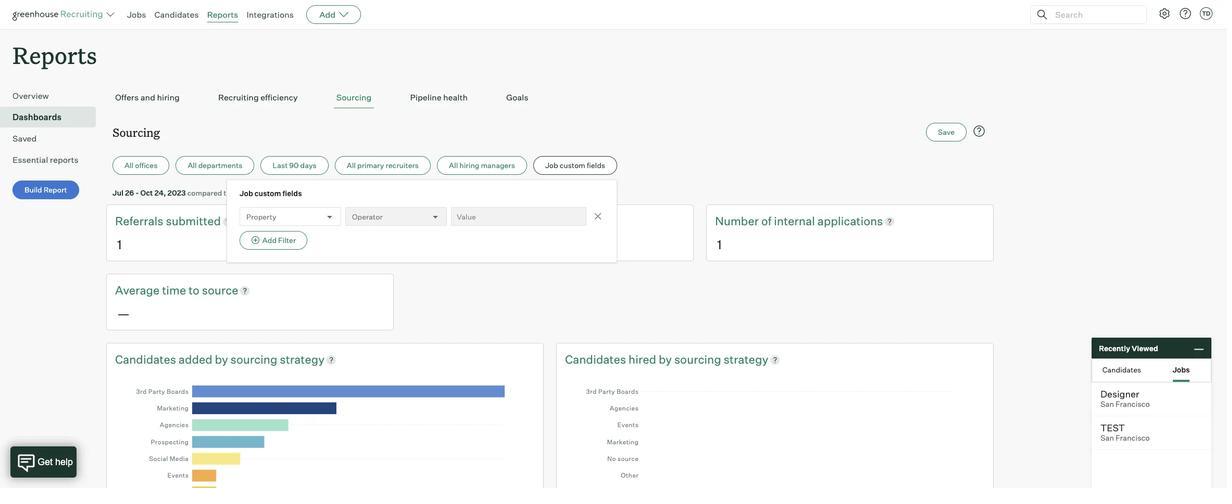Task type: vqa. For each thing, say whether or not it's contained in the screenshot.
the bottom the 'New'
no



Task type: describe. For each thing, give the bounding box(es) containing it.
all hiring managers
[[449, 161, 515, 170]]

jobs link
[[127, 9, 146, 20]]

and
[[141, 92, 155, 103]]

greenhouse recruiting image
[[13, 8, 106, 21]]

prospects link
[[415, 214, 472, 230]]

source
[[202, 283, 238, 298]]

job custom fields button
[[534, 156, 618, 175]]

francisco for test
[[1116, 434, 1151, 443]]

sourcing button
[[334, 87, 374, 108]]

viewed
[[1132, 344, 1159, 353]]

essential reports link
[[13, 154, 92, 166]]

health
[[444, 92, 468, 103]]

integrations
[[247, 9, 294, 20]]

27
[[247, 189, 256, 198]]

0 vertical spatial jobs
[[127, 9, 146, 20]]

strategy for candidates added by sourcing
[[280, 353, 325, 367]]

save
[[939, 128, 955, 137]]

source link
[[202, 283, 238, 299]]

last 90 days
[[273, 161, 317, 170]]

reports
[[50, 155, 79, 165]]

recruiting
[[218, 92, 259, 103]]

pipeline health
[[410, 92, 468, 103]]

xychart image for candidates hired by sourcing
[[580, 378, 971, 489]]

0 horizontal spatial job custom fields
[[240, 189, 302, 198]]

job custom fields inside button
[[546, 161, 606, 170]]

referrals link
[[115, 214, 166, 230]]

td button
[[1199, 5, 1215, 22]]

all for all offices
[[125, 161, 134, 170]]

candidates hired by sourcing
[[565, 353, 724, 367]]

dashboards
[[13, 112, 62, 123]]

compared
[[187, 189, 222, 198]]

saved link
[[13, 132, 92, 145]]

pipeline health button
[[408, 87, 471, 108]]

average
[[115, 283, 160, 298]]

1 vertical spatial hiring
[[460, 161, 480, 170]]

applications
[[818, 214, 884, 228]]

all primary recruiters button
[[335, 156, 431, 175]]

integrations link
[[247, 9, 294, 20]]

number link
[[716, 214, 762, 230]]

offers and hiring button
[[113, 87, 182, 108]]

to link
[[189, 283, 202, 299]]

prospects
[[415, 214, 472, 228]]

saved
[[13, 134, 37, 144]]

1 horizontal spatial added
[[472, 214, 506, 228]]

strategy link for candidates added by sourcing
[[280, 352, 325, 368]]

add filter
[[263, 236, 296, 245]]

all offices button
[[113, 156, 170, 175]]

all departments button
[[176, 156, 255, 175]]

1 for number
[[718, 237, 722, 253]]

time
[[162, 283, 186, 298]]

all for all departments
[[188, 161, 197, 170]]

sourcing for candidates hired by sourcing
[[675, 353, 722, 367]]

candidates link for candidates added by sourcing
[[115, 352, 179, 368]]

1 - from the left
[[136, 189, 139, 198]]

candidates link for candidates hired by sourcing
[[565, 352, 629, 368]]

1 for referrals
[[117, 237, 122, 253]]

Search text field
[[1053, 7, 1138, 22]]

days
[[300, 161, 317, 170]]

of link
[[762, 214, 774, 230]]

0 horizontal spatial added link
[[179, 352, 215, 368]]

build
[[24, 186, 42, 194]]

build report
[[24, 186, 67, 194]]

26
[[125, 189, 134, 198]]

configure image
[[1159, 7, 1172, 20]]

efficiency
[[261, 92, 298, 103]]

number of internal
[[716, 214, 818, 228]]

tab list containing offers and hiring
[[113, 87, 988, 108]]

internal
[[774, 214, 815, 228]]

1 jul from the left
[[113, 189, 124, 198]]

0 horizontal spatial added
[[179, 353, 213, 367]]

sourcing link for candidates hired by sourcing
[[675, 352, 724, 368]]

jul 26 - oct 24, 2023 compared to apr 27 - jul 25, 2023
[[113, 189, 305, 198]]

dashboards link
[[13, 111, 92, 124]]

offers
[[115, 92, 139, 103]]

td button
[[1201, 7, 1213, 20]]

average link
[[115, 283, 162, 299]]

filter
[[278, 236, 296, 245]]

sourcing link for candidates added by sourcing
[[231, 352, 280, 368]]

all for all primary recruiters
[[347, 161, 356, 170]]

1 horizontal spatial jobs
[[1173, 366, 1191, 374]]

san for designer
[[1101, 400, 1115, 410]]

0 horizontal spatial sourcing
[[113, 125, 160, 140]]

add for add
[[320, 9, 336, 20]]

departments
[[198, 161, 243, 170]]

custom inside button
[[560, 161, 586, 170]]

managers
[[481, 161, 515, 170]]

pipeline
[[410, 92, 442, 103]]

designer
[[1101, 389, 1140, 400]]

of
[[762, 214, 772, 228]]

candidates right the jobs link
[[155, 9, 199, 20]]

strategy for candidates hired by sourcing
[[724, 353, 769, 367]]

sourcing for candidates added by sourcing
[[231, 353, 278, 367]]

goals
[[507, 92, 529, 103]]

internal link
[[774, 214, 818, 230]]

td
[[1203, 10, 1211, 17]]

offices
[[135, 161, 158, 170]]

recently viewed
[[1100, 344, 1159, 353]]

san for test
[[1101, 434, 1115, 443]]

build report button
[[13, 181, 79, 200]]

recruiters
[[386, 161, 419, 170]]

0 vertical spatial added link
[[472, 214, 506, 230]]

number
[[716, 214, 759, 228]]



Task type: locate. For each thing, give the bounding box(es) containing it.
2 san from the top
[[1101, 434, 1115, 443]]

1 vertical spatial san
[[1101, 434, 1115, 443]]

- right 26
[[136, 189, 139, 198]]

0 horizontal spatial to
[[189, 283, 200, 298]]

add button
[[306, 5, 361, 24]]

0 horizontal spatial hiring
[[157, 92, 180, 103]]

2 all from the left
[[188, 161, 197, 170]]

0 vertical spatial hiring
[[157, 92, 180, 103]]

0 horizontal spatial by link
[[215, 352, 231, 368]]

1 1 from the left
[[117, 237, 122, 253]]

2 2023 from the left
[[287, 189, 305, 198]]

1
[[117, 237, 122, 253], [718, 237, 722, 253]]

strategy link for candidates hired by sourcing
[[724, 352, 769, 368]]

2 by link from the left
[[659, 352, 675, 368]]

candidates link
[[155, 9, 199, 20], [115, 352, 179, 368], [565, 352, 629, 368]]

jul left 25,
[[262, 189, 273, 198]]

property
[[247, 212, 276, 221]]

2 sourcing from the left
[[675, 353, 722, 367]]

custom
[[560, 161, 586, 170], [255, 189, 281, 198]]

1 vertical spatial francisco
[[1116, 434, 1151, 443]]

0 horizontal spatial strategy link
[[280, 352, 325, 368]]

0 vertical spatial tab list
[[113, 87, 988, 108]]

submitted
[[166, 214, 221, 228]]

1 vertical spatial sourcing
[[113, 125, 160, 140]]

francisco up 'test san francisco'
[[1116, 400, 1151, 410]]

recruiting efficiency button
[[216, 87, 301, 108]]

all inside all primary recruiters button
[[347, 161, 356, 170]]

all departments
[[188, 161, 243, 170]]

2 sourcing link from the left
[[675, 352, 724, 368]]

job
[[546, 161, 558, 170], [240, 189, 253, 198]]

4 all from the left
[[449, 161, 458, 170]]

essential
[[13, 155, 48, 165]]

0 vertical spatial san
[[1101, 400, 1115, 410]]

all left offices
[[125, 161, 134, 170]]

san inside 'test san francisco'
[[1101, 434, 1115, 443]]

offers and hiring
[[115, 92, 180, 103]]

save button
[[927, 123, 967, 142]]

2 strategy from the left
[[724, 353, 769, 367]]

francisco for designer
[[1116, 400, 1151, 410]]

sourcing
[[337, 92, 372, 103], [113, 125, 160, 140]]

hired
[[629, 353, 657, 367]]

Value text field
[[451, 208, 587, 226]]

apr
[[232, 189, 245, 198]]

1 horizontal spatial by
[[659, 353, 672, 367]]

2 1 from the left
[[718, 237, 722, 253]]

24,
[[154, 189, 166, 198]]

1 vertical spatial add
[[263, 236, 277, 245]]

all inside "button"
[[125, 161, 134, 170]]

1 horizontal spatial sourcing
[[675, 353, 722, 367]]

job inside job custom fields button
[[546, 161, 558, 170]]

all left departments
[[188, 161, 197, 170]]

san down the designer san francisco
[[1101, 434, 1115, 443]]

0 horizontal spatial 1
[[117, 237, 122, 253]]

reports left integrations link
[[207, 9, 238, 20]]

hiring left managers
[[460, 161, 480, 170]]

sourcing link
[[231, 352, 280, 368], [675, 352, 724, 368]]

2 xychart image from the left
[[580, 378, 971, 489]]

test
[[1101, 423, 1126, 434]]

0 horizontal spatial strategy
[[280, 353, 325, 367]]

0 horizontal spatial add
[[263, 236, 277, 245]]

1 horizontal spatial -
[[257, 189, 260, 198]]

add for add filter
[[263, 236, 277, 245]]

1 vertical spatial job
[[240, 189, 253, 198]]

0 horizontal spatial jul
[[113, 189, 124, 198]]

1 horizontal spatial fields
[[587, 161, 606, 170]]

0 vertical spatial add
[[320, 9, 336, 20]]

to
[[224, 189, 231, 198], [189, 283, 200, 298]]

0 horizontal spatial by
[[215, 353, 228, 367]]

francisco inside the designer san francisco
[[1116, 400, 1151, 410]]

2023 right 24,
[[168, 189, 186, 198]]

0 horizontal spatial 2023
[[168, 189, 186, 198]]

1 horizontal spatial job
[[546, 161, 558, 170]]

all inside all departments button
[[188, 161, 197, 170]]

-
[[136, 189, 139, 198], [257, 189, 260, 198]]

1 horizontal spatial strategy link
[[724, 352, 769, 368]]

1 vertical spatial tab list
[[1093, 360, 1212, 383]]

- right 27
[[257, 189, 260, 198]]

to left apr
[[224, 189, 231, 198]]

all inside all hiring managers button
[[449, 161, 458, 170]]

2 jul from the left
[[262, 189, 273, 198]]

jul
[[113, 189, 124, 198], [262, 189, 273, 198]]

1 2023 from the left
[[168, 189, 186, 198]]

average time to
[[115, 283, 202, 298]]

add inside popup button
[[320, 9, 336, 20]]

1 all from the left
[[125, 161, 134, 170]]

1 horizontal spatial add
[[320, 9, 336, 20]]

recently
[[1100, 344, 1131, 353]]

1 vertical spatial added
[[179, 353, 213, 367]]

candidates down recently viewed
[[1103, 366, 1142, 374]]

1 horizontal spatial custom
[[560, 161, 586, 170]]

all left managers
[[449, 161, 458, 170]]

1 francisco from the top
[[1116, 400, 1151, 410]]

0 horizontal spatial sourcing
[[231, 353, 278, 367]]

0 vertical spatial francisco
[[1116, 400, 1151, 410]]

report
[[44, 186, 67, 194]]

1 horizontal spatial jul
[[262, 189, 273, 198]]

0 vertical spatial sourcing
[[337, 92, 372, 103]]

san
[[1101, 400, 1115, 410], [1101, 434, 1115, 443]]

1 down number
[[718, 237, 722, 253]]

referrals
[[115, 214, 166, 228]]

0 horizontal spatial custom
[[255, 189, 281, 198]]

1 by from the left
[[215, 353, 228, 367]]

1 horizontal spatial reports
[[207, 9, 238, 20]]

hiring right and
[[157, 92, 180, 103]]

1 horizontal spatial 2023
[[287, 189, 305, 198]]

goals button
[[504, 87, 531, 108]]

by for hired
[[659, 353, 672, 367]]

1 down referrals link
[[117, 237, 122, 253]]

2 francisco from the top
[[1116, 434, 1151, 443]]

candidates added by sourcing
[[115, 353, 280, 367]]

reports down greenhouse recruiting image
[[13, 40, 97, 70]]

francisco inside 'test san francisco'
[[1116, 434, 1151, 443]]

1 horizontal spatial tab list
[[1093, 360, 1212, 383]]

2 by from the left
[[659, 353, 672, 367]]

0 horizontal spatial reports
[[13, 40, 97, 70]]

tab list
[[113, 87, 988, 108], [1093, 360, 1212, 383]]

1 sourcing link from the left
[[231, 352, 280, 368]]

reports
[[207, 9, 238, 20], [13, 40, 97, 70]]

90
[[289, 161, 299, 170]]

1 horizontal spatial sourcing link
[[675, 352, 724, 368]]

0 vertical spatial reports
[[207, 9, 238, 20]]

xychart image for candidates added by sourcing
[[130, 378, 521, 489]]

0 vertical spatial job custom fields
[[546, 161, 606, 170]]

2023 right 25,
[[287, 189, 305, 198]]

2023
[[168, 189, 186, 198], [287, 189, 305, 198]]

add inside button
[[263, 236, 277, 245]]

francisco down the designer san francisco
[[1116, 434, 1151, 443]]

1 san from the top
[[1101, 400, 1115, 410]]

1 horizontal spatial 1
[[718, 237, 722, 253]]

time link
[[162, 283, 189, 299]]

1 vertical spatial fields
[[283, 189, 302, 198]]

sourcing
[[231, 353, 278, 367], [675, 353, 722, 367]]

oct
[[140, 189, 153, 198]]

jul left 26
[[113, 189, 124, 198]]

by link
[[215, 352, 231, 368], [659, 352, 675, 368]]

0 vertical spatial job
[[546, 161, 558, 170]]

1 vertical spatial custom
[[255, 189, 281, 198]]

hiring
[[157, 92, 180, 103], [460, 161, 480, 170]]

hired link
[[629, 352, 659, 368]]

candidates left hired
[[565, 353, 626, 367]]

1 horizontal spatial sourcing
[[337, 92, 372, 103]]

0 horizontal spatial -
[[136, 189, 139, 198]]

0 vertical spatial custom
[[560, 161, 586, 170]]

overview
[[13, 91, 49, 101]]

1 horizontal spatial job custom fields
[[546, 161, 606, 170]]

by link for added
[[215, 352, 231, 368]]

2 strategy link from the left
[[724, 352, 769, 368]]

1 vertical spatial to
[[189, 283, 200, 298]]

1 horizontal spatial strategy
[[724, 353, 769, 367]]

0 vertical spatial to
[[224, 189, 231, 198]]

reports link
[[207, 9, 238, 20]]

0 vertical spatial added
[[472, 214, 506, 228]]

1 horizontal spatial to
[[224, 189, 231, 198]]

all for all hiring managers
[[449, 161, 458, 170]]

francisco
[[1116, 400, 1151, 410], [1116, 434, 1151, 443]]

fields inside button
[[587, 161, 606, 170]]

candidates
[[155, 9, 199, 20], [115, 353, 176, 367], [565, 353, 626, 367], [1103, 366, 1142, 374]]

test san francisco
[[1101, 423, 1151, 443]]

1 strategy link from the left
[[280, 352, 325, 368]]

0 horizontal spatial jobs
[[127, 9, 146, 20]]

jobs
[[127, 9, 146, 20], [1173, 366, 1191, 374]]

designer san francisco
[[1101, 389, 1151, 410]]

1 horizontal spatial hiring
[[460, 161, 480, 170]]

candidates down — at the left of page
[[115, 353, 176, 367]]

25,
[[274, 189, 285, 198]]

1 by link from the left
[[215, 352, 231, 368]]

by for added
[[215, 353, 228, 367]]

all offices
[[125, 161, 158, 170]]

0 vertical spatial fields
[[587, 161, 606, 170]]

—
[[117, 306, 130, 322]]

added
[[472, 214, 506, 228], [179, 353, 213, 367]]

1 strategy from the left
[[280, 353, 325, 367]]

sourcing inside 'button'
[[337, 92, 372, 103]]

xychart image
[[130, 378, 521, 489], [580, 378, 971, 489]]

faq image
[[973, 125, 986, 138]]

all left primary
[[347, 161, 356, 170]]

3 all from the left
[[347, 161, 356, 170]]

1 xychart image from the left
[[130, 378, 521, 489]]

0 horizontal spatial job
[[240, 189, 253, 198]]

san up the test
[[1101, 400, 1115, 410]]

strategy link
[[280, 352, 325, 368], [724, 352, 769, 368]]

to right time
[[189, 283, 200, 298]]

1 vertical spatial reports
[[13, 40, 97, 70]]

overview link
[[13, 90, 92, 102]]

add filter button
[[240, 231, 308, 250]]

1 vertical spatial jobs
[[1173, 366, 1191, 374]]

job custom fields
[[546, 161, 606, 170], [240, 189, 302, 198]]

hiring inside tab list
[[157, 92, 180, 103]]

recruiting efficiency
[[218, 92, 298, 103]]

all primary recruiters
[[347, 161, 419, 170]]

last
[[273, 161, 288, 170]]

1 sourcing from the left
[[231, 353, 278, 367]]

tab list containing candidates
[[1093, 360, 1212, 383]]

0 horizontal spatial tab list
[[113, 87, 988, 108]]

by
[[215, 353, 228, 367], [659, 353, 672, 367]]

1 horizontal spatial xychart image
[[580, 378, 971, 489]]

1 vertical spatial job custom fields
[[240, 189, 302, 198]]

submitted link
[[166, 214, 221, 230]]

1 vertical spatial added link
[[179, 352, 215, 368]]

0 horizontal spatial fields
[[283, 189, 302, 198]]

primary
[[358, 161, 384, 170]]

last 90 days button
[[261, 156, 329, 175]]

2 - from the left
[[257, 189, 260, 198]]

1 horizontal spatial added link
[[472, 214, 506, 230]]

0 horizontal spatial sourcing link
[[231, 352, 280, 368]]

0 horizontal spatial xychart image
[[130, 378, 521, 489]]

all hiring managers button
[[437, 156, 527, 175]]

1 horizontal spatial by link
[[659, 352, 675, 368]]

by link for hired
[[659, 352, 675, 368]]

san inside the designer san francisco
[[1101, 400, 1115, 410]]

strategy
[[280, 353, 325, 367], [724, 353, 769, 367]]



